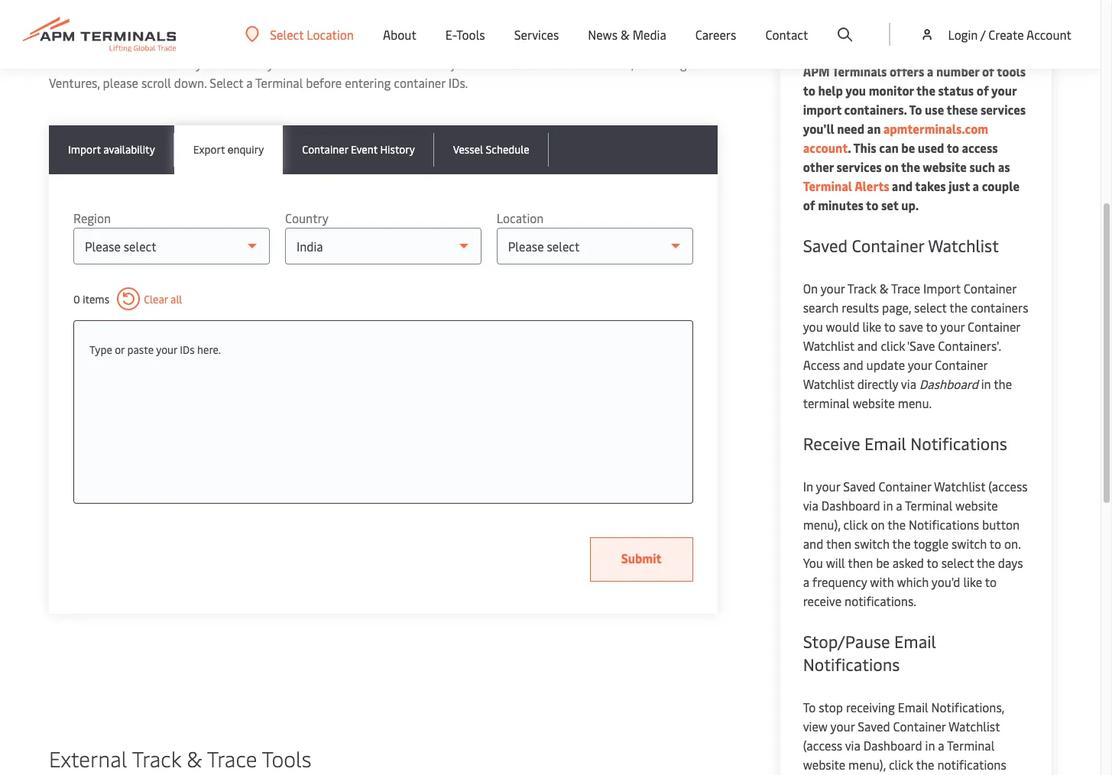 Task type: locate. For each thing, give the bounding box(es) containing it.
other down account
[[803, 158, 834, 175]]

you inside apm terminals offers a number of tools to help you monitor the status of your import containers. to use these services you'll need an
[[846, 82, 866, 99]]

and inside and takes just a couple of minutes to set up.
[[892, 177, 913, 194]]

a inside and takes just a couple of minutes to set up.
[[973, 177, 979, 194]]

services down this
[[837, 158, 882, 175]]

1 horizontal spatial services
[[981, 101, 1026, 118]]

on down can
[[885, 158, 899, 175]]

0 horizontal spatial tools
[[262, 744, 312, 773]]

you inside on your track & trace import container search results page, select the containers you would like to save to your container watchlist and click 'save containers'. access and update your container watchlist directly via
[[803, 318, 823, 335]]

alerts
[[855, 177, 890, 194]]

access
[[803, 356, 840, 373]]

0 horizontal spatial other
[[547, 55, 576, 72]]

export еnquiry button
[[174, 125, 283, 174]]

0 horizontal spatial to
[[803, 699, 816, 716]]

0 horizontal spatial services
[[837, 158, 882, 175]]

1 vertical spatial select
[[210, 74, 243, 91]]

0 vertical spatial like
[[863, 318, 882, 335]]

1 vertical spatial notifications
[[909, 516, 979, 533]]

watchlist down notifications, in the bottom right of the page
[[949, 718, 1000, 735]]

0 horizontal spatial like
[[863, 318, 882, 335]]

like inside in your saved container watchlist (access via dashboard in a terminal website menu), click on the notifications button and then switch the toggle switch to on. you will then be asked to select the days a frequency with which you'd like to receive notifications.
[[964, 573, 982, 590]]

email down notifications.
[[894, 630, 936, 653]]

click up will at the bottom of page
[[844, 516, 868, 533]]

1 horizontal spatial menu),
[[849, 756, 886, 773]]

e-tools button
[[446, 0, 485, 69]]

1 horizontal spatial in
[[925, 737, 935, 754]]

at
[[399, 55, 410, 72]]

your right 'in'
[[816, 478, 840, 495]]

to left use
[[909, 101, 922, 118]]

saved container watchlist
[[803, 234, 999, 257]]

and up update
[[858, 337, 878, 354]]

watchlist up the access
[[803, 337, 855, 354]]

0 horizontal spatial (access
[[803, 737, 843, 754]]

down.
[[174, 74, 207, 91]]

to left check
[[219, 55, 230, 72]]

0 vertical spatial click
[[881, 337, 905, 354]]

via inside on your track & trace import container search results page, select the containers you would like to save to your container watchlist and click 'save containers'. access and update your container watchlist directly via
[[901, 375, 917, 392]]

like
[[863, 318, 882, 335], [964, 573, 982, 590]]

like inside on your track & trace import container search results page, select the containers you would like to save to your container watchlist and click 'save containers'. access and update your container watchlist directly via
[[863, 318, 882, 335]]

of left "tools"
[[982, 63, 995, 80]]

/
[[981, 26, 986, 43]]

be inside in your saved container watchlist (access via dashboard in a terminal website menu), click on the notifications button and then switch the toggle switch to on. you will then be asked to select the days a frequency with which you'd like to receive notifications.
[[876, 554, 890, 571]]

a right just
[[973, 177, 979, 194]]

you'd
[[932, 573, 961, 590]]

vessel schedule button
[[434, 125, 549, 174]]

0 vertical spatial &
[[621, 26, 630, 43]]

a up asked
[[896, 497, 903, 514]]

0 horizontal spatial you
[[196, 55, 216, 72]]

website inside to stop receiving email notifications, view your saved container watchlist (access via dashboard in a terminal website menu), click the notificati
[[803, 756, 846, 773]]

select inside our global t&t tool allows you to check your containers located at our major terminals. for other terminals, including joint ventures, please scroll down. select a terminal before entering container ids.
[[210, 74, 243, 91]]

to left set
[[866, 196, 879, 213]]

1 vertical spatial services
[[837, 158, 882, 175]]

0 horizontal spatial menu),
[[803, 516, 841, 533]]

0 horizontal spatial import
[[68, 142, 101, 157]]

container
[[302, 142, 348, 157], [852, 234, 924, 257], [964, 280, 1017, 297], [968, 318, 1021, 335], [935, 356, 988, 373], [879, 478, 931, 495], [893, 718, 946, 735]]

website
[[923, 158, 967, 175], [853, 394, 895, 411], [956, 497, 998, 514], [803, 756, 846, 773]]

container
[[394, 74, 446, 91]]

select inside on your track & trace import container search results page, select the containers you would like to save to your container watchlist and click 'save containers'. access and update your container watchlist directly via
[[914, 299, 947, 316]]

like down results on the top right
[[863, 318, 882, 335]]

terminal down notifications, in the bottom right of the page
[[947, 737, 995, 754]]

menu),
[[803, 516, 841, 533], [849, 756, 886, 773]]

click down 'receiving'
[[889, 756, 914, 773]]

1 vertical spatial in
[[883, 497, 893, 514]]

of left minutes
[[803, 196, 815, 213]]

None text field
[[89, 336, 677, 364]]

directly
[[858, 375, 898, 392]]

update
[[867, 356, 905, 373]]

email for stop/pause
[[894, 630, 936, 653]]

0 items
[[73, 292, 109, 306]]

menu), up you
[[803, 516, 841, 533]]

be right can
[[902, 139, 915, 156]]

via up menu.
[[901, 375, 917, 392]]

dashboard down 'receiving'
[[864, 737, 922, 754]]

2 vertical spatial email
[[898, 699, 929, 716]]

track up results on the top right
[[848, 280, 877, 297]]

stop/pause
[[803, 630, 890, 653]]

container inside in your saved container watchlist (access via dashboard in a terminal website menu), click on the notifications button and then switch the toggle switch to on. you will then be asked to select the days a frequency with which you'd like to receive notifications.
[[879, 478, 931, 495]]

like right the you'd
[[964, 573, 982, 590]]

1 horizontal spatial (access
[[989, 478, 1028, 495]]

via down 'receiving'
[[845, 737, 861, 754]]

1 horizontal spatial containers
[[971, 299, 1029, 316]]

0 vertical spatial services
[[981, 101, 1026, 118]]

email down menu.
[[865, 432, 907, 455]]

0 vertical spatial via
[[901, 375, 917, 392]]

1 horizontal spatial via
[[845, 737, 861, 754]]

days
[[998, 554, 1023, 571]]

email
[[865, 432, 907, 455], [894, 630, 936, 653], [898, 699, 929, 716]]

a right offers
[[927, 63, 934, 80]]

containers.
[[844, 101, 907, 118]]

(access up "button"
[[989, 478, 1028, 495]]

saved inside to stop receiving email notifications, view your saved container watchlist (access via dashboard in a terminal website menu), click the notificati
[[858, 718, 890, 735]]

'save
[[908, 337, 935, 354]]

0 horizontal spatial via
[[803, 497, 819, 514]]

0 vertical spatial (access
[[989, 478, 1028, 495]]

dashboard up will at the bottom of page
[[822, 497, 880, 514]]

0 vertical spatial be
[[902, 139, 915, 156]]

1 vertical spatial saved
[[843, 478, 876, 495]]

website down the directly
[[853, 394, 895, 411]]

0 horizontal spatial &
[[187, 744, 202, 773]]

terminals,
[[579, 55, 634, 72]]

then right will at the bottom of page
[[848, 554, 873, 571]]

click up update
[[881, 337, 905, 354]]

1 horizontal spatial tools
[[456, 26, 485, 43]]

in up asked
[[883, 497, 893, 514]]

2 vertical spatial dashboard
[[864, 737, 922, 754]]

1 vertical spatial menu),
[[849, 756, 886, 773]]

to right save
[[926, 318, 938, 335]]

e-tools
[[446, 26, 485, 43]]

terminals
[[832, 63, 887, 80]]

2 horizontal spatial via
[[901, 375, 917, 392]]

containers
[[295, 55, 352, 72], [971, 299, 1029, 316]]

a down you
[[803, 573, 810, 590]]

paste
[[127, 342, 154, 357]]

0 horizontal spatial services
[[514, 26, 559, 43]]

terminal up minutes
[[803, 177, 852, 194]]

1 horizontal spatial to
[[909, 101, 922, 118]]

to left on.
[[990, 535, 1001, 552]]

country
[[285, 209, 329, 226]]

the inside on your track & trace import container search results page, select the containers you would like to save to your container watchlist and click 'save containers'. access and update your container watchlist directly via
[[950, 299, 968, 316]]

2 horizontal spatial &
[[880, 280, 889, 297]]

other inside . this can be used to access other services on the website such as terminal alerts
[[803, 158, 834, 175]]

1 vertical spatial then
[[848, 554, 873, 571]]

to
[[219, 55, 230, 72], [803, 82, 816, 99], [947, 139, 959, 156], [866, 196, 879, 213], [884, 318, 896, 335], [926, 318, 938, 335], [990, 535, 1001, 552], [927, 554, 939, 571], [985, 573, 997, 590]]

0 vertical spatial track
[[848, 280, 877, 297]]

to inside to stop receiving email notifications, view your saved container watchlist (access via dashboard in a terminal website menu), click the notificati
[[803, 699, 816, 716]]

of inside and takes just a couple of minutes to set up.
[[803, 196, 815, 213]]

1 horizontal spatial switch
[[952, 535, 987, 552]]

trace
[[891, 280, 921, 297], [207, 744, 257, 773]]

1 horizontal spatial &
[[621, 26, 630, 43]]

search
[[803, 299, 839, 316]]

minutes
[[818, 196, 864, 213]]

0 vertical spatial tools
[[456, 26, 485, 43]]

email inside stop/pause email notifications
[[894, 630, 936, 653]]

0 vertical spatial location
[[307, 26, 354, 42]]

(access down view
[[803, 737, 843, 754]]

0 horizontal spatial trace
[[207, 744, 257, 773]]

notifications inside stop/pause email notifications
[[803, 653, 900, 676]]

1 vertical spatial be
[[876, 554, 890, 571]]

1 vertical spatial you
[[846, 82, 866, 99]]

and up you
[[803, 535, 824, 552]]

personalised services
[[803, 10, 1006, 39]]

containers up before
[[295, 55, 352, 72]]

2 vertical spatial you
[[803, 318, 823, 335]]

your down 'stop'
[[831, 718, 855, 735]]

2 vertical spatial click
[[889, 756, 914, 773]]

import inside button
[[68, 142, 101, 157]]

dashboard inside in your saved container watchlist (access via dashboard in a terminal website menu), click on the notifications button and then switch the toggle switch to on. you will then be asked to select the days a frequency with which you'd like to receive notifications.
[[822, 497, 880, 514]]

terminal inside in your saved container watchlist (access via dashboard in a terminal website menu), click on the notifications button and then switch the toggle switch to on. you will then be asked to select the days a frequency with which you'd like to receive notifications.
[[905, 497, 953, 514]]

your inside apm terminals offers a number of tools to help you monitor the status of your import containers. to use these services you'll need an
[[992, 82, 1017, 99]]

a inside apm terminals offers a number of tools to help you monitor the status of your import containers. to use these services you'll need an
[[927, 63, 934, 80]]

via inside in your saved container watchlist (access via dashboard in a terminal website menu), click on the notifications button and then switch the toggle switch to on. you will then be asked to select the days a frequency with which you'd like to receive notifications.
[[803, 497, 819, 514]]

1 vertical spatial on
[[871, 516, 885, 533]]

0 vertical spatial other
[[547, 55, 576, 72]]

to down apm
[[803, 82, 816, 99]]

0 vertical spatial on
[[885, 158, 899, 175]]

dashboard inside to stop receiving email notifications, view your saved container watchlist (access via dashboard in a terminal website menu), click the notificati
[[864, 737, 922, 754]]

1 vertical spatial select
[[942, 554, 974, 571]]

1 horizontal spatial you
[[803, 318, 823, 335]]

2 vertical spatial notifications
[[803, 653, 900, 676]]

containers up containers'.
[[971, 299, 1029, 316]]

your down "tools"
[[992, 82, 1017, 99]]

notifications up 'receiving'
[[803, 653, 900, 676]]

on
[[803, 280, 818, 297]]

terminal up toggle
[[905, 497, 953, 514]]

select location
[[270, 26, 354, 42]]

location up before
[[307, 26, 354, 42]]

tools
[[456, 26, 485, 43], [262, 744, 312, 773]]

track inside on your track & trace import container search results page, select the containers you would like to save to your container watchlist and click 'save containers'. access and update your container watchlist directly via
[[848, 280, 877, 297]]

1 horizontal spatial be
[[902, 139, 915, 156]]

watchlist up "terminal"
[[803, 375, 855, 392]]

import inside on your track & trace import container search results page, select the containers you would like to save to your container watchlist and click 'save containers'. access and update your container watchlist directly via
[[924, 280, 961, 297]]

0 vertical spatial notifications
[[911, 432, 1008, 455]]

select location button
[[246, 26, 354, 42]]

your up containers'.
[[941, 318, 965, 335]]

1 vertical spatial location
[[497, 209, 544, 226]]

will
[[826, 554, 845, 571]]

0 vertical spatial you
[[196, 55, 216, 72]]

event
[[351, 142, 378, 157]]

1 horizontal spatial import
[[924, 280, 961, 297]]

services inside . this can be used to access other services on the website such as terminal alerts
[[837, 158, 882, 175]]

or
[[115, 342, 125, 357]]

a
[[927, 63, 934, 80], [246, 74, 253, 91], [973, 177, 979, 194], [896, 497, 903, 514], [803, 573, 810, 590], [938, 737, 945, 754]]

in down notifications, in the bottom right of the page
[[925, 737, 935, 754]]

location down schedule
[[497, 209, 544, 226]]

website down the used
[[923, 158, 967, 175]]

and takes just a couple of minutes to set up.
[[803, 177, 1020, 213]]

tab list
[[49, 125, 718, 174]]

website up "button"
[[956, 497, 998, 514]]

terminal alerts link
[[803, 177, 890, 194]]

major
[[434, 55, 466, 72]]

services down "tools"
[[981, 101, 1026, 118]]

2 vertical spatial saved
[[858, 718, 890, 735]]

on inside in your saved container watchlist (access via dashboard in a terminal website menu), click on the notifications button and then switch the toggle switch to on. you will then be asked to select the days a frequency with which you'd like to receive notifications.
[[871, 516, 885, 533]]

of up check
[[214, 13, 235, 42]]

2 horizontal spatial you
[[846, 82, 866, 99]]

to inside and takes just a couple of minutes to set up.
[[866, 196, 879, 213]]

1 horizontal spatial services
[[929, 10, 1006, 39]]

track right external
[[132, 744, 181, 773]]

up.
[[901, 196, 919, 213]]

via down 'in'
[[803, 497, 819, 514]]

stop
[[819, 699, 843, 716]]

notifications up toggle
[[909, 516, 979, 533]]

takes
[[915, 177, 946, 194]]

ventures,
[[49, 74, 100, 91]]

to right the you'd
[[985, 573, 997, 590]]

0 vertical spatial in
[[981, 375, 991, 392]]

the
[[917, 82, 936, 99], [901, 158, 920, 175], [950, 299, 968, 316], [994, 375, 1012, 392], [888, 516, 906, 533], [893, 535, 911, 552], [977, 554, 995, 571], [916, 756, 935, 773]]

1 vertical spatial other
[[803, 158, 834, 175]]

other right for
[[547, 55, 576, 72]]

1 vertical spatial click
[[844, 516, 868, 533]]

import down the 'saved container watchlist'
[[924, 280, 961, 297]]

terminal down check
[[255, 74, 303, 91]]

1 vertical spatial import
[[924, 280, 961, 297]]

0 horizontal spatial track
[[132, 744, 181, 773]]

your down 'save
[[908, 356, 932, 373]]

2 vertical spatial in
[[925, 737, 935, 754]]

on inside . this can be used to access other services on the website such as terminal alerts
[[885, 158, 899, 175]]

a down check
[[246, 74, 253, 91]]

receive email notifications
[[803, 432, 1008, 455]]

import left availability
[[68, 142, 101, 157]]

to up view
[[803, 699, 816, 716]]

you down 'search'
[[803, 318, 823, 335]]

and up the directly
[[843, 356, 864, 373]]

in the terminal website menu.
[[803, 375, 1012, 411]]

notifications for stop/pause email notifications
[[803, 653, 900, 676]]

2 vertical spatial &
[[187, 744, 202, 773]]

monitor
[[869, 82, 914, 99]]

0 vertical spatial containers
[[295, 55, 352, 72]]

here.
[[197, 342, 221, 357]]

1 horizontal spatial like
[[964, 573, 982, 590]]

0 horizontal spatial select
[[210, 74, 243, 91]]

1 horizontal spatial trace
[[891, 280, 921, 297]]

need
[[837, 120, 865, 137]]

track
[[848, 280, 877, 297], [132, 744, 181, 773]]

in inside in your saved container watchlist (access via dashboard in a terminal website menu), click on the notifications button and then switch the toggle switch to on. you will then be asked to select the days a frequency with which you'd like to receive notifications.
[[883, 497, 893, 514]]

dashboard up menu.
[[920, 375, 978, 392]]

1 switch from the left
[[855, 535, 890, 552]]

then
[[826, 535, 852, 552], [848, 554, 873, 571]]

to right the used
[[947, 139, 959, 156]]

1 vertical spatial like
[[964, 573, 982, 590]]

1 vertical spatial containers
[[971, 299, 1029, 316]]

0 vertical spatial dashboard
[[920, 375, 978, 392]]

watchlist
[[928, 234, 999, 257], [803, 337, 855, 354], [803, 375, 855, 392], [934, 478, 986, 495], [949, 718, 1000, 735]]

switch up the with
[[855, 535, 890, 552]]

to inside apm terminals offers a number of tools to help you monitor the status of your import containers. to use these services you'll need an
[[803, 82, 816, 99]]

be up the with
[[876, 554, 890, 571]]

0 vertical spatial select
[[914, 299, 947, 316]]

in inside in the terminal website menu.
[[981, 375, 991, 392]]

website inside in your saved container watchlist (access via dashboard in a terminal website menu), click on the notifications button and then switch the toggle switch to on. you will then be asked to select the days a frequency with which you'd like to receive notifications.
[[956, 497, 998, 514]]

you up down.
[[196, 55, 216, 72]]

of right status
[[977, 82, 989, 99]]

your left ids at the left top of the page
[[156, 342, 177, 357]]

apm terminals offers a number of tools to help you monitor the status of your import containers. to use these services you'll need an
[[803, 63, 1026, 137]]

then up will at the bottom of page
[[826, 535, 852, 552]]

on up the with
[[871, 516, 885, 533]]

on.
[[1004, 535, 1021, 552]]

0 horizontal spatial be
[[876, 554, 890, 571]]

menu), down 'receiving'
[[849, 756, 886, 773]]

click inside in your saved container watchlist (access via dashboard in a terminal website menu), click on the notifications button and then switch the toggle switch to on. you will then be asked to select the days a frequency with which you'd like to receive notifications.
[[844, 516, 868, 533]]

in down containers'.
[[981, 375, 991, 392]]

the inside apm terminals offers a number of tools to help you monitor the status of your import containers. to use these services you'll need an
[[917, 82, 936, 99]]

click inside to stop receiving email notifications, view your saved container watchlist (access via dashboard in a terminal website menu), click the notificati
[[889, 756, 914, 773]]

import
[[803, 101, 842, 118]]

saved down "receive"
[[843, 478, 876, 495]]

notifications down menu.
[[911, 432, 1008, 455]]

watchlist inside to stop receiving email notifications, view your saved container watchlist (access via dashboard in a terminal website menu), click the notificati
[[949, 718, 1000, 735]]

1 vertical spatial via
[[803, 497, 819, 514]]

0 vertical spatial trace
[[891, 280, 921, 297]]

0 vertical spatial menu),
[[803, 516, 841, 533]]

you down terminals
[[846, 82, 866, 99]]

website down view
[[803, 756, 846, 773]]

location
[[307, 26, 354, 42], [497, 209, 544, 226]]

saved down 'receiving'
[[858, 718, 890, 735]]

the inside to stop receiving email notifications, view your saved container watchlist (access via dashboard in a terminal website menu), click the notificati
[[916, 756, 935, 773]]

0 horizontal spatial in
[[883, 497, 893, 514]]

0 vertical spatial import
[[68, 142, 101, 157]]

1 vertical spatial to
[[803, 699, 816, 716]]

website inside . this can be used to access other services on the website such as terminal alerts
[[923, 158, 967, 175]]

select up the you'd
[[942, 554, 974, 571]]

region
[[73, 209, 111, 226]]

import
[[68, 142, 101, 157], [924, 280, 961, 297]]

email right 'receiving'
[[898, 699, 929, 716]]

a inside our global t&t tool allows you to check your containers located at our major terminals. for other terminals, including joint ventures, please scroll down. select a terminal before entering container ids.
[[246, 74, 253, 91]]

select up save
[[914, 299, 947, 316]]

website inside in the terminal website menu.
[[853, 394, 895, 411]]

notifications inside in your saved container watchlist (access via dashboard in a terminal website menu), click on the notifications button and then switch the toggle switch to on. you will then be asked to select the days a frequency with which you'd like to receive notifications.
[[909, 516, 979, 533]]

1 vertical spatial dashboard
[[822, 497, 880, 514]]

1 vertical spatial track
[[132, 744, 181, 773]]

services
[[929, 10, 1006, 39], [514, 26, 559, 43]]

0 horizontal spatial containers
[[295, 55, 352, 72]]

(access
[[989, 478, 1028, 495], [803, 737, 843, 754]]

your right check
[[267, 55, 292, 72]]

watchlist up "button"
[[934, 478, 986, 495]]

saved down minutes
[[803, 234, 848, 257]]

scroll
[[141, 74, 171, 91]]

1 vertical spatial email
[[894, 630, 936, 653]]

your inside our global t&t tool allows you to check your containers located at our major terminals. for other terminals, including joint ventures, please scroll down. select a terminal before entering container ids.
[[267, 55, 292, 72]]

a down notifications, in the bottom right of the page
[[938, 737, 945, 754]]

of
[[214, 13, 235, 42], [982, 63, 995, 80], [977, 82, 989, 99], [803, 196, 815, 213]]

0 vertical spatial select
[[270, 26, 304, 42]]

2 vertical spatial via
[[845, 737, 861, 754]]

be
[[902, 139, 915, 156], [876, 554, 890, 571]]

2 horizontal spatial in
[[981, 375, 991, 392]]

stop/pause email notifications
[[803, 630, 936, 676]]

the inside . this can be used to access other services on the website such as terminal alerts
[[901, 158, 920, 175]]

your
[[267, 55, 292, 72], [992, 82, 1017, 99], [821, 280, 845, 297], [941, 318, 965, 335], [156, 342, 177, 357], [908, 356, 932, 373], [816, 478, 840, 495], [831, 718, 855, 735]]

other inside our global t&t tool allows you to check your containers located at our major terminals. for other terminals, including joint ventures, please scroll down. select a terminal before entering container ids.
[[547, 55, 576, 72]]

about
[[383, 26, 417, 43]]

1 horizontal spatial other
[[803, 158, 834, 175]]

and up up. at the top of the page
[[892, 177, 913, 194]]

import availability
[[68, 142, 155, 157]]

0 vertical spatial email
[[865, 432, 907, 455]]

allows
[[158, 55, 193, 72]]

please
[[103, 74, 138, 91]]

1 vertical spatial (access
[[803, 737, 843, 754]]

switch down "button"
[[952, 535, 987, 552]]



Task type: describe. For each thing, give the bounding box(es) containing it.
tool
[[133, 55, 155, 72]]

lifting
[[49, 13, 110, 42]]

e-
[[446, 26, 456, 43]]

watchlist inside in your saved container watchlist (access via dashboard in a terminal website menu), click on the notifications button and then switch the toggle switch to on. you will then be asked to select the days a frequency with which you'd like to receive notifications.
[[934, 478, 986, 495]]

save
[[899, 318, 923, 335]]

receive
[[803, 432, 860, 455]]

to inside . this can be used to access other services on the website such as terminal alerts
[[947, 139, 959, 156]]

vessel
[[453, 142, 483, 157]]

apmterminals.com account
[[803, 120, 989, 156]]

the inside in the terminal website menu.
[[994, 375, 1012, 392]]

& inside on your track & trace import container search results page, select the containers you would like to save to your container watchlist and click 'save containers'. access and update your container watchlist directly via
[[880, 280, 889, 297]]

to inside our global t&t tool allows you to check your containers located at our major terminals. for other terminals, including joint ventures, please scroll down. select a terminal before entering container ids.
[[219, 55, 230, 72]]

(access inside in your saved container watchlist (access via dashboard in a terminal website menu), click on the notifications button and then switch the toggle switch to on. you will then be asked to select the days a frequency with which you'd like to receive notifications.
[[989, 478, 1028, 495]]

a inside to stop receiving email notifications, view your saved container watchlist (access via dashboard in a terminal website menu), click the notificati
[[938, 737, 945, 754]]

in inside to stop receiving email notifications, view your saved container watchlist (access via dashboard in a terminal website menu), click the notificati
[[925, 737, 935, 754]]

1 horizontal spatial location
[[497, 209, 544, 226]]

create
[[989, 26, 1024, 43]]

clear all
[[144, 292, 182, 306]]

trace inside on your track & trace import container search results page, select the containers you would like to save to your container watchlist and click 'save containers'. access and update your container watchlist directly via
[[891, 280, 921, 297]]

your inside in your saved container watchlist (access via dashboard in a terminal website menu), click on the notifications button and then switch the toggle switch to on. you will then be asked to select the days a frequency with which you'd like to receive notifications.
[[816, 478, 840, 495]]

would
[[826, 318, 860, 335]]

ids
[[180, 342, 195, 357]]

to down toggle
[[927, 554, 939, 571]]

these
[[947, 101, 978, 118]]

to inside apm terminals offers a number of tools to help you monitor the status of your import containers. to use these services you'll need an
[[909, 101, 922, 118]]

tools inside dropdown button
[[456, 26, 485, 43]]

. this can be used to access other services on the website such as terminal alerts
[[803, 139, 1010, 194]]

click inside on your track & trace import container search results page, select the containers you would like to save to your container watchlist and click 'save containers'. access and update your container watchlist directly via
[[881, 337, 905, 354]]

saved inside in your saved container watchlist (access via dashboard in a terminal website menu), click on the notifications button and then switch the toggle switch to on. you will then be asked to select the days a frequency with which you'd like to receive notifications.
[[843, 478, 876, 495]]

use
[[925, 101, 944, 118]]

about button
[[383, 0, 417, 69]]

tools
[[997, 63, 1026, 80]]

receiving
[[846, 699, 895, 716]]

& inside dropdown button
[[621, 26, 630, 43]]

(access inside to stop receiving email notifications, view your saved container watchlist (access via dashboard in a terminal website menu), click the notificati
[[803, 737, 843, 754]]

careers button
[[696, 0, 737, 69]]

to down page,
[[884, 318, 896, 335]]

via inside to stop receiving email notifications, view your saved container watchlist (access via dashboard in a terminal website menu), click the notificati
[[845, 737, 861, 754]]

such
[[970, 158, 995, 175]]

services inside apm terminals offers a number of tools to help you monitor the status of your import containers. to use these services you'll need an
[[981, 101, 1026, 118]]

our
[[413, 55, 431, 72]]

clear all button
[[117, 287, 182, 310]]

with
[[870, 573, 894, 590]]

you inside our global t&t tool allows you to check your containers located at our major terminals. for other terminals, including joint ventures, please scroll down. select a terminal before entering container ids.
[[196, 55, 216, 72]]

containers'.
[[938, 337, 1001, 354]]

our
[[49, 55, 68, 72]]

connectivity
[[240, 13, 354, 42]]

container inside to stop receiving email notifications, view your saved container watchlist (access via dashboard in a terminal website menu), click the notificati
[[893, 718, 946, 735]]

lifting standards of connectivity
[[49, 13, 354, 42]]

clear
[[144, 292, 168, 306]]

terminals.
[[469, 55, 523, 72]]

just
[[949, 177, 970, 194]]

type or paste your ids here.
[[89, 342, 221, 357]]

news & media button
[[588, 0, 667, 69]]

terminal
[[803, 394, 850, 411]]

before
[[306, 74, 342, 91]]

in
[[803, 478, 813, 495]]

be inside . this can be used to access other services on the website such as terminal alerts
[[902, 139, 915, 156]]

login
[[948, 26, 978, 43]]

for
[[526, 55, 544, 72]]

page,
[[882, 299, 911, 316]]

you
[[803, 554, 823, 571]]

apm
[[803, 63, 830, 80]]

.
[[848, 139, 851, 156]]

0 horizontal spatial location
[[307, 26, 354, 42]]

global
[[71, 55, 106, 72]]

notifications for receive email notifications
[[911, 432, 1008, 455]]

2 switch from the left
[[952, 535, 987, 552]]

help
[[818, 82, 843, 99]]

terminal inside our global t&t tool allows you to check your containers located at our major terminals. for other terminals, including joint ventures, please scroll down. select a terminal before entering container ids.
[[255, 74, 303, 91]]

login / create account
[[948, 26, 1072, 43]]

terminal inside to stop receiving email notifications, view your saved container watchlist (access via dashboard in a terminal website menu), click the notificati
[[947, 737, 995, 754]]

containers inside our global t&t tool allows you to check your containers located at our major terminals. for other terminals, including joint ventures, please scroll down. select a terminal before entering container ids.
[[295, 55, 352, 72]]

news
[[588, 26, 618, 43]]

t&t
[[109, 55, 130, 72]]

your right on
[[821, 280, 845, 297]]

containers inside on your track & trace import container search results page, select the containers you would like to save to your container watchlist and click 'save containers'. access and update your container watchlist directly via
[[971, 299, 1029, 316]]

entering
[[345, 74, 391, 91]]

contact
[[766, 26, 808, 43]]

1 vertical spatial tools
[[262, 744, 312, 773]]

frequency
[[813, 573, 867, 590]]

and inside in your saved container watchlist (access via dashboard in a terminal website menu), click on the notifications button and then switch the toggle switch to on. you will then be asked to select the days a frequency with which you'd like to receive notifications.
[[803, 535, 824, 552]]

schedule
[[486, 142, 530, 157]]

on your track & trace import container search results page, select the containers you would like to save to your container watchlist and click 'save containers'. access and update your container watchlist directly via
[[803, 280, 1029, 392]]

as
[[998, 158, 1010, 175]]

your inside to stop receiving email notifications, view your saved container watchlist (access via dashboard in a terminal website menu), click the notificati
[[831, 718, 855, 735]]

media
[[633, 26, 667, 43]]

joint
[[690, 55, 717, 72]]

availability
[[103, 142, 155, 157]]

our global t&t tool allows you to check your containers located at our major terminals. for other terminals, including joint ventures, please scroll down. select a terminal before entering container ids.
[[49, 55, 717, 91]]

history
[[380, 142, 415, 157]]

email for receive
[[865, 432, 907, 455]]

еnquiry
[[228, 142, 264, 157]]

1 vertical spatial trace
[[207, 744, 257, 773]]

external
[[49, 744, 127, 773]]

ids.
[[449, 74, 468, 91]]

can
[[879, 139, 899, 156]]

external track & trace tools
[[49, 744, 312, 773]]

careers
[[696, 26, 737, 43]]

0 vertical spatial saved
[[803, 234, 848, 257]]

apmterminals.com account link
[[803, 120, 989, 156]]

status
[[938, 82, 974, 99]]

including
[[637, 55, 687, 72]]

watchlist down just
[[928, 234, 999, 257]]

all
[[171, 292, 182, 306]]

couple
[[982, 177, 1020, 194]]

offers
[[890, 63, 924, 80]]

notifications,
[[932, 699, 1005, 716]]

contact button
[[766, 0, 808, 69]]

terminal inside . this can be used to access other services on the website such as terminal alerts
[[803, 177, 852, 194]]

set
[[881, 196, 899, 213]]

container event history
[[302, 142, 415, 157]]

vessel schedule
[[453, 142, 530, 157]]

located
[[355, 55, 396, 72]]

email inside to stop receiving email notifications, view your saved container watchlist (access via dashboard in a terminal website menu), click the notificati
[[898, 699, 929, 716]]

to stop receiving email notifications, view your saved container watchlist (access via dashboard in a terminal website menu), click the notificati
[[803, 699, 1017, 775]]

button
[[982, 516, 1020, 533]]

0 vertical spatial then
[[826, 535, 852, 552]]

tab list containing import availability
[[49, 125, 718, 174]]

menu), inside to stop receiving email notifications, view your saved container watchlist (access via dashboard in a terminal website menu), click the notificati
[[849, 756, 886, 773]]

account
[[1027, 26, 1072, 43]]

notifications.
[[845, 592, 917, 609]]

menu), inside in your saved container watchlist (access via dashboard in a terminal website menu), click on the notifications button and then switch the toggle switch to on. you will then be asked to select the days a frequency with which you'd like to receive notifications.
[[803, 516, 841, 533]]

1 horizontal spatial select
[[270, 26, 304, 42]]

export
[[193, 142, 225, 157]]

select inside in your saved container watchlist (access via dashboard in a terminal website menu), click on the notifications button and then switch the toggle switch to on. you will then be asked to select the days a frequency with which you'd like to receive notifications.
[[942, 554, 974, 571]]

container inside button
[[302, 142, 348, 157]]

an
[[867, 120, 881, 137]]

menu.
[[898, 394, 932, 411]]



Task type: vqa. For each thing, say whether or not it's contained in the screenshot.
topmost not ready image
no



